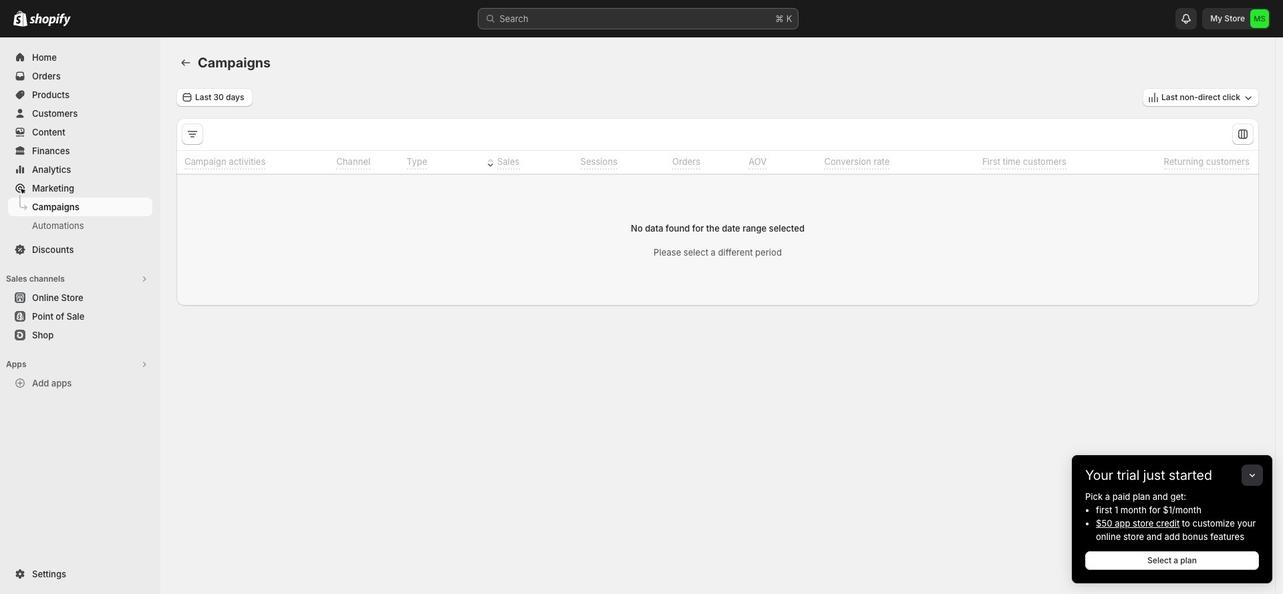 Task type: locate. For each thing, give the bounding box(es) containing it.
shopify image
[[13, 11, 27, 27]]

my store image
[[1250, 9, 1269, 28]]

shopify image
[[29, 13, 71, 27]]



Task type: vqa. For each thing, say whether or not it's contained in the screenshot.
the My Store image
yes



